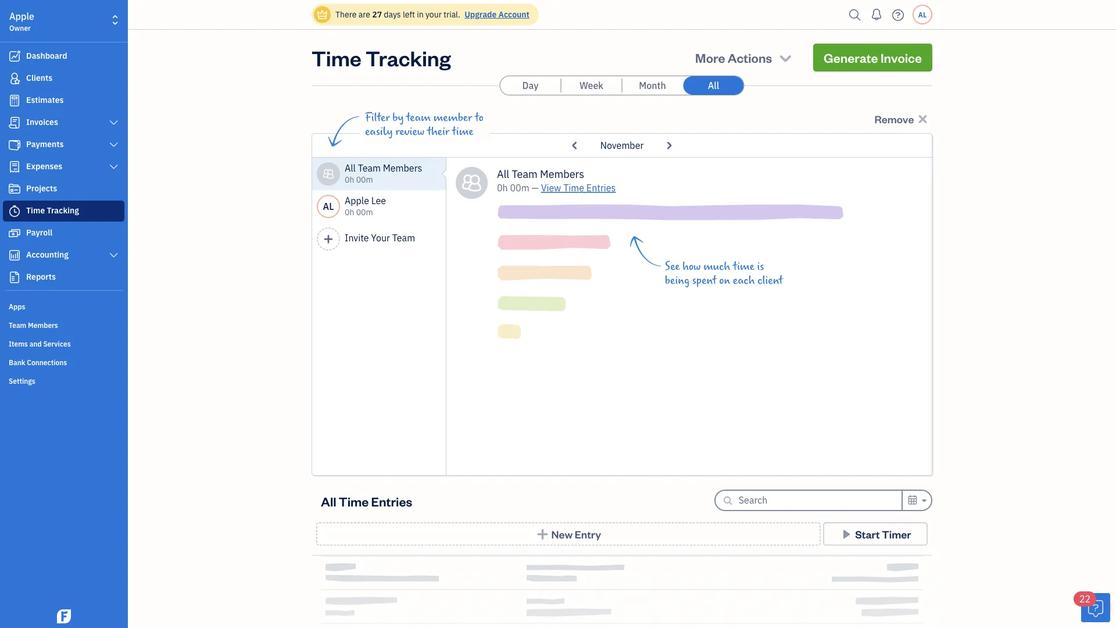 Task type: vqa. For each thing, say whether or not it's contained in the screenshot.
the left "Settings"
no



Task type: describe. For each thing, give the bounding box(es) containing it.
al inside "dropdown button"
[[919, 10, 927, 19]]

invoices link
[[3, 112, 124, 133]]

on
[[720, 274, 731, 287]]

chevron large down image for accounting
[[109, 251, 119, 260]]

all team members 0h 00m
[[345, 162, 422, 185]]

invoice image
[[8, 117, 22, 129]]

invite your team
[[345, 232, 415, 244]]

dashboard
[[26, 50, 67, 61]]

being
[[665, 274, 690, 287]]

accounting link
[[3, 245, 124, 266]]

items and services
[[9, 339, 71, 348]]

their
[[427, 125, 450, 138]]

projects
[[26, 183, 57, 194]]

reports
[[26, 271, 56, 282]]

bank connections link
[[3, 353, 124, 371]]

Search text field
[[739, 491, 902, 510]]

start timer
[[856, 527, 912, 541]]

remove
[[875, 112, 915, 126]]

members for all team members 0h 00m
[[383, 162, 422, 174]]

chart image
[[8, 250, 22, 261]]

by
[[393, 111, 404, 124]]

upgrade
[[465, 9, 497, 20]]

go to help image
[[889, 6, 908, 24]]

generate invoice button
[[814, 44, 933, 72]]

chevrondown image
[[778, 49, 794, 66]]

crown image
[[316, 8, 329, 21]]

tracking inside 'main' element
[[47, 205, 79, 216]]

team inside 'main' element
[[9, 321, 26, 330]]

to
[[475, 111, 484, 124]]

team members
[[9, 321, 58, 330]]

payroll
[[26, 227, 53, 238]]

0 vertical spatial time tracking
[[312, 44, 451, 71]]

time tracking inside 'main' element
[[26, 205, 79, 216]]

items and services link
[[3, 334, 124, 352]]

expense image
[[8, 161, 22, 173]]

see how much time is being spent on each client
[[665, 260, 783, 287]]

0 horizontal spatial al
[[323, 200, 334, 213]]

dashboard link
[[3, 46, 124, 67]]

all for all team members 0h 00m — view time entries
[[497, 167, 510, 181]]

22 button
[[1074, 592, 1111, 622]]

—
[[532, 182, 539, 194]]

money image
[[8, 227, 22, 239]]

account
[[499, 9, 530, 20]]

invoice
[[881, 49, 923, 66]]

much
[[704, 260, 731, 273]]

project image
[[8, 183, 22, 195]]

clients link
[[3, 68, 124, 89]]

estimate image
[[8, 95, 22, 106]]

payments
[[26, 139, 64, 149]]

services
[[43, 339, 71, 348]]

apps
[[9, 302, 25, 311]]

search image
[[846, 6, 865, 24]]

view time entries button
[[541, 181, 616, 195]]

month link
[[623, 76, 683, 95]]

payment image
[[8, 139, 22, 151]]

owner
[[9, 23, 31, 33]]

times image
[[917, 112, 930, 126]]

lee
[[372, 195, 386, 207]]

items
[[9, 339, 28, 348]]

plus image for invite your team button
[[323, 234, 334, 244]]

projects link
[[3, 179, 124, 200]]

left
[[403, 9, 415, 20]]

there
[[336, 9, 357, 20]]

how
[[683, 260, 701, 273]]

team members link
[[3, 316, 124, 333]]

actions
[[728, 49, 773, 66]]

generate invoice
[[824, 49, 923, 66]]

next month image
[[662, 136, 677, 155]]

time inside 'main' element
[[26, 205, 45, 216]]

previous month image
[[568, 136, 583, 155]]

chevron large down image for expenses
[[109, 162, 119, 172]]

in
[[417, 9, 424, 20]]

day link
[[501, 76, 561, 95]]

see
[[665, 260, 680, 273]]

apple for lee
[[345, 195, 369, 207]]

start timer button
[[824, 522, 928, 546]]

all for all time entries
[[321, 493, 337, 510]]

november
[[601, 139, 644, 152]]

day
[[523, 79, 539, 92]]

generate
[[824, 49, 879, 66]]

caretdown image
[[921, 494, 927, 508]]

remove button
[[872, 109, 933, 129]]

22
[[1080, 593, 1091, 605]]

00m inside apple lee 0h 00m
[[356, 207, 373, 218]]

apps link
[[3, 297, 124, 315]]



Task type: locate. For each thing, give the bounding box(es) containing it.
1 horizontal spatial plus image
[[536, 528, 550, 540]]

client image
[[8, 73, 22, 84]]

0h inside all team members 0h 00m
[[345, 174, 354, 185]]

0 horizontal spatial time tracking
[[26, 205, 79, 216]]

members up view
[[540, 167, 585, 181]]

week link
[[562, 76, 622, 95]]

bank
[[9, 358, 25, 367]]

00m inside all team members 0h 00m
[[356, 174, 373, 185]]

apple lee 0h 00m
[[345, 195, 386, 218]]

entry
[[575, 527, 602, 541]]

time tracking link
[[3, 201, 124, 222]]

connections
[[27, 358, 67, 367]]

plus image inside invite your team button
[[323, 234, 334, 244]]

client
[[758, 274, 783, 287]]

your
[[426, 9, 442, 20]]

team up —
[[512, 167, 538, 181]]

users image
[[323, 167, 335, 181]]

payroll link
[[3, 223, 124, 244]]

filter
[[365, 111, 390, 124]]

members up items and services
[[28, 321, 58, 330]]

all for all
[[708, 79, 720, 92]]

1 vertical spatial time tracking
[[26, 205, 79, 216]]

timer
[[883, 527, 912, 541]]

1 vertical spatial time
[[734, 260, 755, 273]]

tracking down 'left'
[[366, 44, 451, 71]]

1 horizontal spatial al
[[919, 10, 927, 19]]

1 horizontal spatial entries
[[587, 182, 616, 194]]

play image
[[840, 528, 854, 540]]

0h inside all team members 0h 00m — view time entries
[[497, 182, 508, 194]]

more
[[696, 49, 726, 66]]

calendar image
[[908, 493, 919, 507]]

expenses
[[26, 161, 62, 172]]

plus image inside new entry "button"
[[536, 528, 550, 540]]

apple owner
[[9, 10, 34, 33]]

0 vertical spatial chevron large down image
[[109, 118, 119, 127]]

chevron large down image up projects link
[[109, 162, 119, 172]]

filter by team member to easily review their time
[[365, 111, 484, 138]]

team up lee
[[358, 162, 381, 174]]

1 vertical spatial apple
[[345, 195, 369, 207]]

1 horizontal spatial tracking
[[366, 44, 451, 71]]

0 vertical spatial apple
[[9, 10, 34, 22]]

team
[[358, 162, 381, 174], [512, 167, 538, 181], [392, 232, 415, 244], [9, 321, 26, 330]]

member
[[434, 111, 473, 124]]

0h for all team members 0h 00m — view time entries
[[497, 182, 508, 194]]

there are 27 days left in your trial. upgrade account
[[336, 9, 530, 20]]

more actions
[[696, 49, 773, 66]]

all inside all team members 0h 00m
[[345, 162, 356, 174]]

1 chevron large down image from the top
[[109, 118, 119, 127]]

clients
[[26, 72, 52, 83]]

review
[[396, 125, 425, 138]]

bank connections
[[9, 358, 67, 367]]

0h
[[345, 174, 354, 185], [497, 182, 508, 194], [345, 207, 354, 218]]

al button
[[913, 5, 933, 24]]

1 horizontal spatial members
[[383, 162, 422, 174]]

all inside all team members 0h 00m — view time entries
[[497, 167, 510, 181]]

2 horizontal spatial members
[[540, 167, 585, 181]]

view
[[541, 182, 562, 194]]

1 horizontal spatial time
[[734, 260, 755, 273]]

0 vertical spatial al
[[919, 10, 927, 19]]

days
[[384, 9, 401, 20]]

0 horizontal spatial time
[[452, 125, 474, 138]]

settings link
[[3, 372, 124, 389]]

0 vertical spatial plus image
[[323, 234, 334, 244]]

members inside 'main' element
[[28, 321, 58, 330]]

all link
[[684, 76, 744, 95]]

time inside the see how much time is being spent on each client
[[734, 260, 755, 273]]

all team members 0h 00m — view time entries
[[497, 167, 616, 194]]

00m up lee
[[356, 174, 373, 185]]

team
[[407, 111, 431, 124]]

chevron large down image inside "invoices" link
[[109, 118, 119, 127]]

members for all team members 0h 00m — view time entries
[[540, 167, 585, 181]]

tracking down projects link
[[47, 205, 79, 216]]

timer image
[[8, 205, 22, 217]]

dashboard image
[[8, 51, 22, 62]]

estimates link
[[3, 90, 124, 111]]

new entry button
[[316, 522, 821, 546]]

all inside all link
[[708, 79, 720, 92]]

plus image left invite
[[323, 234, 334, 244]]

apple inside 'main' element
[[9, 10, 34, 22]]

0 horizontal spatial entries
[[371, 493, 413, 510]]

freshbooks image
[[55, 610, 73, 624]]

time tracking down 27
[[312, 44, 451, 71]]

apple left lee
[[345, 195, 369, 207]]

00m up invite
[[356, 207, 373, 218]]

apple for owner
[[9, 10, 34, 22]]

2 chevron large down image from the top
[[109, 251, 119, 260]]

1 horizontal spatial time tracking
[[312, 44, 451, 71]]

members inside all team members 0h 00m — view time entries
[[540, 167, 585, 181]]

invite
[[345, 232, 369, 244]]

0 vertical spatial time
[[452, 125, 474, 138]]

al right go to help icon
[[919, 10, 927, 19]]

your
[[371, 232, 390, 244]]

time tracking
[[312, 44, 451, 71], [26, 205, 79, 216]]

main element
[[0, 0, 157, 628]]

time tracking down projects link
[[26, 205, 79, 216]]

0 vertical spatial chevron large down image
[[109, 140, 119, 149]]

00m left —
[[510, 182, 530, 194]]

more actions button
[[685, 44, 804, 72]]

chevron large down image for invoices
[[109, 118, 119, 127]]

reports link
[[3, 267, 124, 288]]

1 vertical spatial chevron large down image
[[109, 162, 119, 172]]

1 horizontal spatial apple
[[345, 195, 369, 207]]

spent
[[693, 274, 717, 287]]

chevron large down image down estimates "link"
[[109, 118, 119, 127]]

trial.
[[444, 9, 461, 20]]

new
[[552, 527, 573, 541]]

resource center badge image
[[1082, 593, 1111, 622]]

entries inside all team members 0h 00m — view time entries
[[587, 182, 616, 194]]

chevron large down image
[[109, 118, 119, 127], [109, 162, 119, 172]]

al down "users" icon
[[323, 200, 334, 213]]

each
[[733, 274, 755, 287]]

and
[[29, 339, 42, 348]]

time inside all team members 0h 00m — view time entries
[[564, 182, 585, 194]]

0 horizontal spatial apple
[[9, 10, 34, 22]]

team down apps
[[9, 321, 26, 330]]

are
[[359, 9, 371, 20]]

2 chevron large down image from the top
[[109, 162, 119, 172]]

time
[[312, 44, 362, 71], [564, 182, 585, 194], [26, 205, 45, 216], [339, 493, 369, 510]]

00m for all team members 0h 00m
[[356, 174, 373, 185]]

0 horizontal spatial tracking
[[47, 205, 79, 216]]

easily
[[365, 125, 393, 138]]

members down review
[[383, 162, 422, 174]]

report image
[[8, 272, 22, 283]]

1 vertical spatial chevron large down image
[[109, 251, 119, 260]]

payments link
[[3, 134, 124, 155]]

time down member
[[452, 125, 474, 138]]

invite your team button
[[312, 223, 447, 255]]

0h for all team members 0h 00m
[[345, 174, 354, 185]]

team inside button
[[392, 232, 415, 244]]

estimates
[[26, 95, 64, 105]]

27
[[372, 9, 382, 20]]

entries
[[587, 182, 616, 194], [371, 493, 413, 510]]

chevron large down image inside accounting "link"
[[109, 251, 119, 260]]

accounting
[[26, 249, 69, 260]]

1 vertical spatial entries
[[371, 493, 413, 510]]

1 vertical spatial al
[[323, 200, 334, 213]]

settings
[[9, 376, 35, 386]]

all time entries
[[321, 493, 413, 510]]

chevron large down image up expenses link
[[109, 140, 119, 149]]

time up each
[[734, 260, 755, 273]]

plus image for new entry "button" on the bottom of the page
[[536, 528, 550, 540]]

0 vertical spatial entries
[[587, 182, 616, 194]]

1 vertical spatial tracking
[[47, 205, 79, 216]]

week
[[580, 79, 604, 92]]

1 vertical spatial plus image
[[536, 528, 550, 540]]

start
[[856, 527, 881, 541]]

chevron large down image for payments
[[109, 140, 119, 149]]

apple inside apple lee 0h 00m
[[345, 195, 369, 207]]

all
[[708, 79, 720, 92], [345, 162, 356, 174], [497, 167, 510, 181], [321, 493, 337, 510]]

plus image left new
[[536, 528, 550, 540]]

0h right "users" icon
[[345, 174, 354, 185]]

new entry
[[552, 527, 602, 541]]

apple
[[9, 10, 34, 22], [345, 195, 369, 207]]

0h left —
[[497, 182, 508, 194]]

plus image
[[323, 234, 334, 244], [536, 528, 550, 540]]

team right your
[[392, 232, 415, 244]]

expenses link
[[3, 156, 124, 177]]

team inside all team members 0h 00m
[[358, 162, 381, 174]]

notifications image
[[868, 3, 886, 26]]

00m for all team members 0h 00m — view time entries
[[510, 182, 530, 194]]

1 chevron large down image from the top
[[109, 140, 119, 149]]

team inside all team members 0h 00m — view time entries
[[512, 167, 538, 181]]

chevron large down image
[[109, 140, 119, 149], [109, 251, 119, 260]]

00m inside all team members 0h 00m — view time entries
[[510, 182, 530, 194]]

0 horizontal spatial members
[[28, 321, 58, 330]]

chevron large down image down payroll link at the left top of page
[[109, 251, 119, 260]]

0h inside apple lee 0h 00m
[[345, 207, 354, 218]]

month
[[639, 79, 666, 92]]

0 vertical spatial tracking
[[366, 44, 451, 71]]

00m
[[356, 174, 373, 185], [510, 182, 530, 194], [356, 207, 373, 218]]

apple up owner
[[9, 10, 34, 22]]

is
[[758, 260, 765, 273]]

all for all team members 0h 00m
[[345, 162, 356, 174]]

upgrade account link
[[463, 9, 530, 20]]

0h up invite
[[345, 207, 354, 218]]

time inside filter by team member to easily review their time
[[452, 125, 474, 138]]

members inside all team members 0h 00m
[[383, 162, 422, 174]]

0 horizontal spatial plus image
[[323, 234, 334, 244]]



